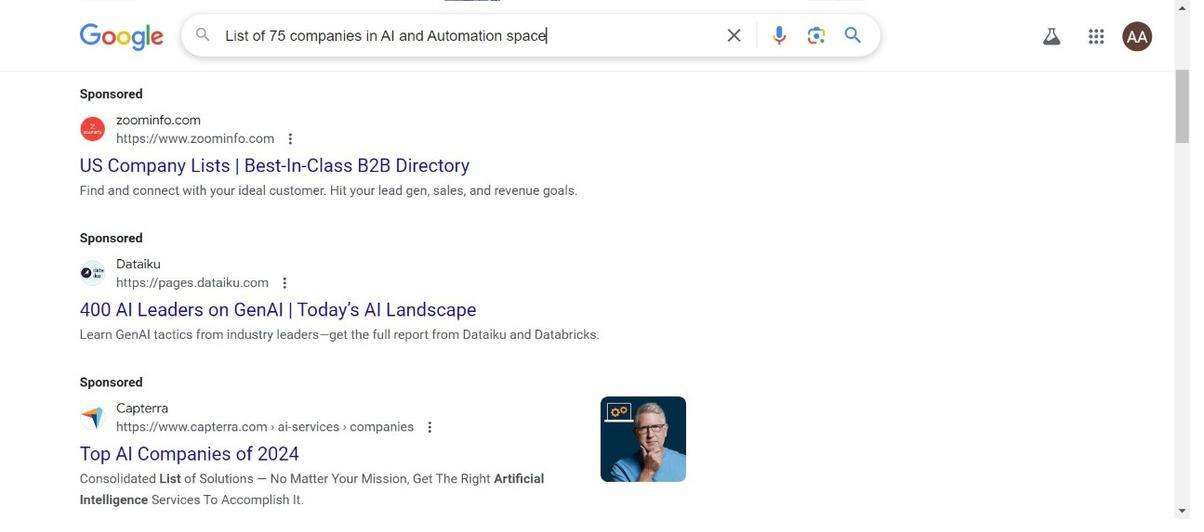 Task type: vqa. For each thing, say whether or not it's contained in the screenshot.
'Bags' popup button
no



Task type: describe. For each thing, give the bounding box(es) containing it.
search labs image
[[1041, 25, 1063, 47]]

ads region
[[80, 83, 686, 520]]

none text field inside ads region
[[116, 131, 274, 146]]

search by image image
[[805, 24, 828, 46]]

go to google home image
[[80, 23, 165, 51]]

image from capterra.com image
[[600, 398, 686, 483]]

search by voice image
[[768, 24, 790, 46]]



Task type: locate. For each thing, give the bounding box(es) containing it.
None text field
[[116, 275, 269, 291], [116, 420, 414, 435], [116, 275, 269, 291], [116, 420, 414, 435]]

None text field
[[116, 131, 274, 146]]

None search field
[[57, 13, 880, 56]]

Search text field
[[225, 15, 712, 55]]



